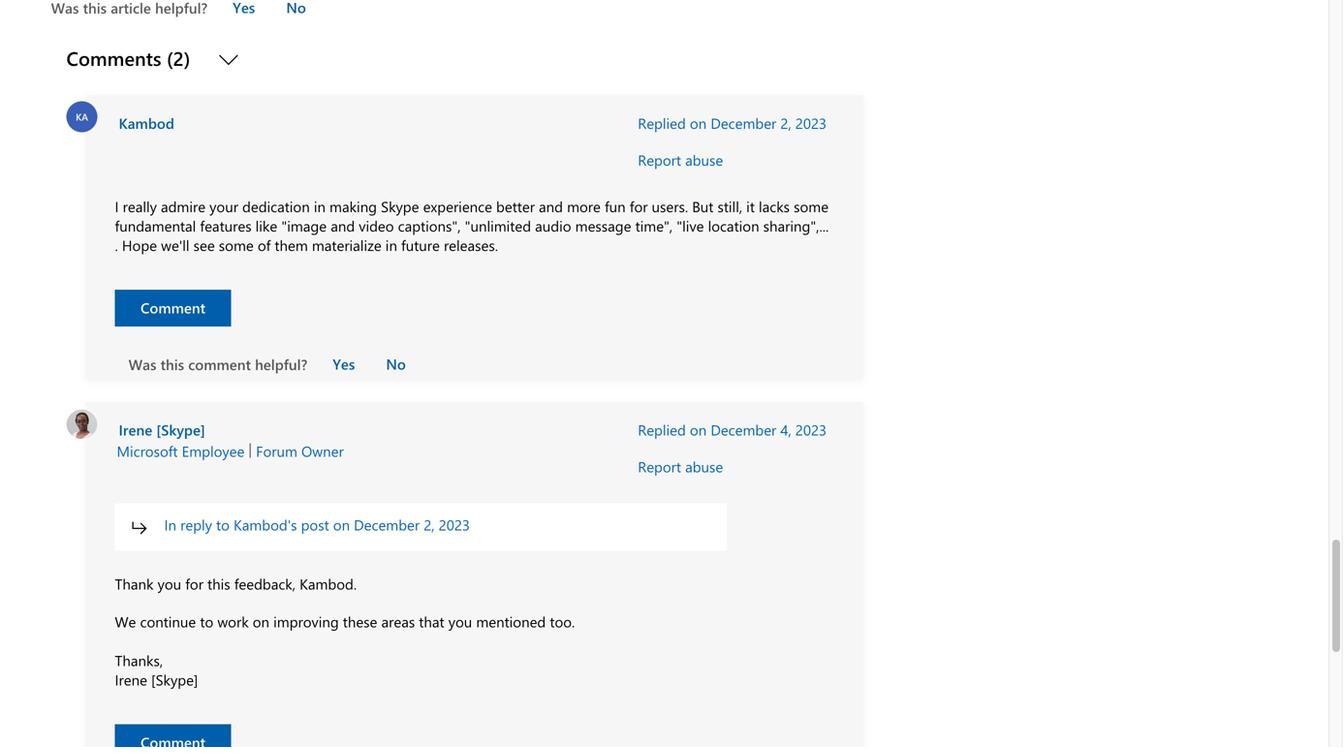 Task type: vqa. For each thing, say whether or not it's contained in the screenshot.
Profile picture
yes



Task type: locate. For each thing, give the bounding box(es) containing it.
we
[[115, 612, 136, 631]]

we continue to work on improving these areas that you mentioned too.
[[115, 612, 575, 631]]

and
[[539, 196, 563, 216], [331, 216, 355, 235]]

1 report abuse button from the top
[[638, 144, 723, 177]]

1 report from the top
[[638, 150, 681, 169]]

[skype] inside irene [skype] microsoft employee | forum owner
[[156, 420, 205, 439]]

1 vertical spatial replied
[[638, 420, 686, 439]]

really
[[123, 196, 157, 216]]

to for continue
[[200, 612, 213, 631]]

irene [skype] microsoft employee | forum owner
[[117, 420, 344, 461]]

some left of
[[219, 235, 254, 255]]

mentioned
[[476, 612, 546, 631]]

2, up that
[[424, 515, 435, 534]]

in reply to kambod's post on december 2, 2023
[[164, 515, 470, 534]]

0 horizontal spatial to
[[200, 612, 213, 631]]

report down replied on december 4, 2023
[[638, 457, 681, 476]]

report abuse
[[638, 150, 723, 169], [638, 457, 723, 476]]

2,
[[780, 113, 791, 133], [424, 515, 435, 534]]

december up 'it'
[[711, 113, 776, 133]]

[skype] for irene [skype] microsoft employee | forum owner
[[156, 420, 205, 439]]

report abuse down replied on december 4, 2023
[[638, 457, 723, 476]]

on
[[690, 113, 707, 133], [690, 420, 707, 439], [333, 515, 350, 534], [253, 612, 269, 631]]

replied on december 2, 2023 button
[[638, 113, 827, 133]]

some right lacks
[[794, 196, 829, 216]]

and left more
[[539, 196, 563, 216]]

1 vertical spatial report
[[638, 457, 681, 476]]

0 vertical spatial 2023
[[795, 113, 827, 133]]

abuse
[[685, 150, 723, 169], [685, 457, 723, 476]]

lacks
[[759, 196, 790, 216]]

0 vertical spatial to
[[216, 515, 230, 534]]

[skype] up microsoft employee link
[[156, 420, 205, 439]]

report abuse button down replied on december 4, 2023
[[638, 451, 723, 484]]

this right was
[[160, 354, 184, 374]]

0 horizontal spatial and
[[331, 216, 355, 235]]

fun
[[605, 196, 626, 216]]

and left video on the top
[[331, 216, 355, 235]]

0 vertical spatial report
[[638, 150, 681, 169]]

0 horizontal spatial this
[[160, 354, 184, 374]]

profile picture image left kambod
[[66, 101, 97, 132]]

1 vertical spatial profile picture image
[[66, 408, 97, 440]]

profile picture image containing ka
[[66, 101, 97, 132]]

reply image
[[132, 521, 147, 535]]

releases.
[[444, 235, 498, 255]]

december left 4,
[[711, 420, 776, 439]]

comments (2)
[[66, 45, 196, 71]]

to left work
[[200, 612, 213, 631]]

irene up 'microsoft'
[[119, 420, 152, 439]]

irene [skype] image
[[66, 409, 97, 440]]


[[219, 50, 238, 70]]

profile picture image
[[66, 101, 97, 132], [66, 408, 97, 440]]

0 vertical spatial report abuse
[[638, 150, 723, 169]]

1 vertical spatial for
[[185, 574, 203, 593]]

profile picture image left irene [skype] link
[[66, 408, 97, 440]]

report abuse button up users. at the top of page
[[638, 144, 723, 177]]

2023
[[795, 113, 827, 133], [795, 420, 827, 439], [439, 515, 470, 534]]

1 vertical spatial this
[[207, 574, 230, 593]]

0 vertical spatial for
[[630, 196, 648, 216]]

this
[[160, 354, 184, 374], [207, 574, 230, 593]]

for
[[630, 196, 648, 216], [185, 574, 203, 593]]

future
[[401, 235, 440, 255]]

2023 for replied on december 4, 2023
[[795, 420, 827, 439]]

0 vertical spatial profile picture image
[[66, 101, 97, 132]]

audio
[[535, 216, 571, 235]]

thanks,
[[115, 650, 167, 670]]

1 vertical spatial to
[[200, 612, 213, 631]]

1 horizontal spatial to
[[216, 515, 230, 534]]

0 vertical spatial irene
[[119, 420, 152, 439]]

replied
[[638, 113, 686, 133], [638, 420, 686, 439]]

december for 2,
[[711, 113, 776, 133]]

0 horizontal spatial 2,
[[424, 515, 435, 534]]

your
[[209, 196, 238, 216]]

irene
[[119, 420, 152, 439], [115, 670, 147, 689]]

report up users. at the top of page
[[638, 150, 681, 169]]

abuse down replied on december 4, 2023 'dropdown button'
[[685, 457, 723, 476]]

for up continue
[[185, 574, 203, 593]]

december for 4,
[[711, 420, 776, 439]]

2 profile picture image from the top
[[66, 408, 97, 440]]

hope
[[122, 235, 157, 255]]

0 horizontal spatial for
[[185, 574, 203, 593]]

"live
[[677, 216, 704, 235]]

irene down we
[[115, 670, 147, 689]]

0 horizontal spatial some
[[219, 235, 254, 255]]

2, up lacks
[[780, 113, 791, 133]]

0 vertical spatial some
[[794, 196, 829, 216]]

1 vertical spatial 2,
[[424, 515, 435, 534]]

some
[[794, 196, 829, 216], [219, 235, 254, 255]]

[skype]
[[156, 420, 205, 439], [151, 670, 198, 689]]

1 vertical spatial abuse
[[685, 457, 723, 476]]

[skype] down continue
[[151, 670, 198, 689]]

abuse for replied on december 4, 2023
[[685, 457, 723, 476]]

1 vertical spatial some
[[219, 235, 254, 255]]

1 horizontal spatial some
[[794, 196, 829, 216]]

0 vertical spatial report abuse button
[[638, 144, 723, 177]]

it
[[746, 196, 755, 216]]

2 report abuse button from the top
[[638, 451, 723, 484]]

i really admire your dedication in making skype experience better and more fun for users. but still, it lacks some fundamental features like "image and video captions", "unlimited audio message time", "live location sharing",... . hope we'll see some of them materialize in future releases.
[[115, 196, 833, 255]]

on inside button
[[333, 515, 350, 534]]

in left 'future'
[[386, 235, 397, 255]]

you right thank
[[158, 574, 181, 593]]

experience
[[423, 196, 492, 216]]

(2)
[[167, 45, 190, 71]]

report
[[638, 150, 681, 169], [638, 457, 681, 476]]

report for replied on december 2, 2023
[[638, 150, 681, 169]]

1 vertical spatial report abuse
[[638, 457, 723, 476]]

december
[[711, 113, 776, 133], [711, 420, 776, 439], [354, 515, 420, 534]]

in
[[164, 515, 176, 534]]

|
[[249, 439, 252, 458]]

1 report abuse from the top
[[638, 150, 723, 169]]

1 vertical spatial 2023
[[795, 420, 827, 439]]

0 vertical spatial you
[[158, 574, 181, 593]]

1 vertical spatial irene
[[115, 670, 147, 689]]

irene inside irene [skype] microsoft employee | forum owner
[[119, 420, 152, 439]]

for right fun
[[630, 196, 648, 216]]

forum
[[256, 441, 297, 461]]

report abuse up users. at the top of page
[[638, 150, 723, 169]]

you
[[158, 574, 181, 593], [448, 612, 472, 631]]

2 vertical spatial 2023
[[439, 515, 470, 534]]

to inside button
[[216, 515, 230, 534]]

0 vertical spatial [skype]
[[156, 420, 205, 439]]

2 abuse from the top
[[685, 457, 723, 476]]

yes button
[[319, 350, 369, 378]]

0 vertical spatial replied
[[638, 113, 686, 133]]

abuse down replied on december 2, 2023 dropdown button
[[685, 150, 723, 169]]

1 replied from the top
[[638, 113, 686, 133]]

1 vertical spatial in
[[386, 235, 397, 255]]

kambod
[[119, 113, 174, 133]]

improving
[[273, 612, 339, 631]]

yes
[[333, 354, 355, 373]]

december right post
[[354, 515, 420, 534]]

2023 inside button
[[439, 515, 470, 534]]

2 replied from the top
[[638, 420, 686, 439]]

0 vertical spatial december
[[711, 113, 776, 133]]

you right that
[[448, 612, 472, 631]]

them
[[275, 235, 308, 255]]

on right post
[[333, 515, 350, 534]]

1 vertical spatial report abuse button
[[638, 451, 723, 484]]

0 vertical spatial abuse
[[685, 150, 723, 169]]

of
[[258, 235, 271, 255]]

to right reply
[[216, 515, 230, 534]]

replied on december 4, 2023 button
[[638, 420, 827, 439]]

1 vertical spatial you
[[448, 612, 472, 631]]

1 vertical spatial december
[[711, 420, 776, 439]]

comment
[[188, 354, 251, 374]]

2 vertical spatial december
[[354, 515, 420, 534]]

this up work
[[207, 574, 230, 593]]

"unlimited
[[465, 216, 531, 235]]

too.
[[550, 612, 575, 631]]

feedback,
[[234, 574, 296, 593]]

2 report from the top
[[638, 457, 681, 476]]

report abuse button for replied on december 2, 2023
[[638, 144, 723, 177]]

0 horizontal spatial in
[[314, 196, 326, 216]]

that
[[419, 612, 444, 631]]

1 profile picture image from the top
[[66, 101, 97, 132]]

profile picture image for replied on december 4, 2023
[[66, 408, 97, 440]]

1 horizontal spatial 2,
[[780, 113, 791, 133]]

1 horizontal spatial for
[[630, 196, 648, 216]]

1 abuse from the top
[[685, 150, 723, 169]]

comments
[[66, 45, 161, 71]]

0 vertical spatial this
[[160, 354, 184, 374]]

2 report abuse from the top
[[638, 457, 723, 476]]

in left making
[[314, 196, 326, 216]]

was this comment helpful?
[[129, 354, 307, 374]]

1 vertical spatial [skype]
[[151, 670, 198, 689]]



Task type: describe. For each thing, give the bounding box(es) containing it.
december inside button
[[354, 515, 420, 534]]

1 horizontal spatial in
[[386, 235, 397, 255]]

in reply to kambod's post on december 2, 2023 button
[[115, 503, 727, 551]]

dedication
[[242, 196, 310, 216]]

irene [skype]
[[115, 670, 198, 689]]

no
[[386, 354, 406, 373]]

[skype] for irene [skype]
[[151, 670, 198, 689]]

report for replied on december 4, 2023
[[638, 457, 681, 476]]

irene [skype] link
[[117, 418, 207, 441]]

making
[[330, 196, 377, 216]]

helpful?
[[255, 354, 307, 374]]

replied on december 2, 2023
[[638, 113, 827, 133]]

these
[[343, 612, 377, 631]]

captions",
[[398, 216, 461, 235]]

kambod's
[[234, 515, 297, 534]]

"image
[[281, 216, 327, 235]]

1 horizontal spatial you
[[448, 612, 472, 631]]

report abuse for replied on december 4, 2023
[[638, 457, 723, 476]]

report abuse button for replied on december 4, 2023
[[638, 451, 723, 484]]

replied for replied on december 4, 2023
[[638, 420, 686, 439]]

more
[[567, 196, 601, 216]]

irene for irene [skype]
[[115, 670, 147, 689]]

for inside the i really admire your dedication in making skype experience better and more fun for users. but still, it lacks some fundamental features like "image and video captions", "unlimited audio message time", "live location sharing",... . hope we'll see some of them materialize in future releases.
[[630, 196, 648, 216]]

2023 for replied on december 2, 2023
[[795, 113, 827, 133]]

replied for replied on december 2, 2023
[[638, 113, 686, 133]]

fundamental
[[115, 216, 196, 235]]

employee
[[182, 441, 245, 461]]

forum owner link
[[256, 441, 344, 461]]

location
[[708, 216, 759, 235]]

1 horizontal spatial this
[[207, 574, 230, 593]]

profile picture image for replied on december 2, 2023
[[66, 101, 97, 132]]

1 horizontal spatial and
[[539, 196, 563, 216]]

but
[[692, 196, 714, 216]]

we'll
[[161, 235, 189, 255]]

post
[[301, 515, 329, 534]]

on up but
[[690, 113, 707, 133]]

abuse for replied on december 2, 2023
[[685, 150, 723, 169]]

microsoft employee link
[[117, 441, 249, 461]]

areas
[[381, 612, 415, 631]]

video
[[359, 216, 394, 235]]

like
[[256, 216, 277, 235]]

better
[[496, 196, 535, 216]]

continue
[[140, 612, 196, 631]]

on right work
[[253, 612, 269, 631]]

still,
[[718, 196, 742, 216]]

comment button
[[115, 290, 231, 326]]

irene for irene [skype] microsoft employee | forum owner
[[119, 420, 152, 439]]

sharing",...
[[763, 216, 829, 235]]

thank you for this feedback, kambod.
[[115, 574, 361, 593]]

.
[[115, 235, 118, 255]]

users.
[[652, 196, 688, 216]]

admire
[[161, 196, 205, 216]]

0 horizontal spatial you
[[158, 574, 181, 593]]

0 vertical spatial 2,
[[780, 113, 791, 133]]

time",
[[635, 216, 673, 235]]

owner
[[301, 441, 344, 461]]

comment
[[141, 298, 205, 317]]

ka
[[76, 110, 88, 123]]

i
[[115, 196, 119, 216]]

features
[[200, 216, 252, 235]]

on left 4,
[[690, 420, 707, 439]]

microsoft
[[117, 441, 178, 461]]

see
[[193, 235, 215, 255]]

skype
[[381, 196, 419, 216]]

materialize
[[312, 235, 382, 255]]

kambod.
[[300, 574, 357, 593]]

0 vertical spatial in
[[314, 196, 326, 216]]

thank
[[115, 574, 154, 593]]

4,
[[780, 420, 791, 439]]

to for reply
[[216, 515, 230, 534]]

reply
[[180, 515, 212, 534]]

2, inside button
[[424, 515, 435, 534]]

report abuse for replied on december 2, 2023
[[638, 150, 723, 169]]

replied on december 4, 2023
[[638, 420, 827, 439]]

kambod link
[[117, 111, 176, 134]]

message
[[575, 216, 631, 235]]

no button
[[373, 350, 420, 378]]

work
[[217, 612, 249, 631]]

was
[[129, 354, 156, 374]]



